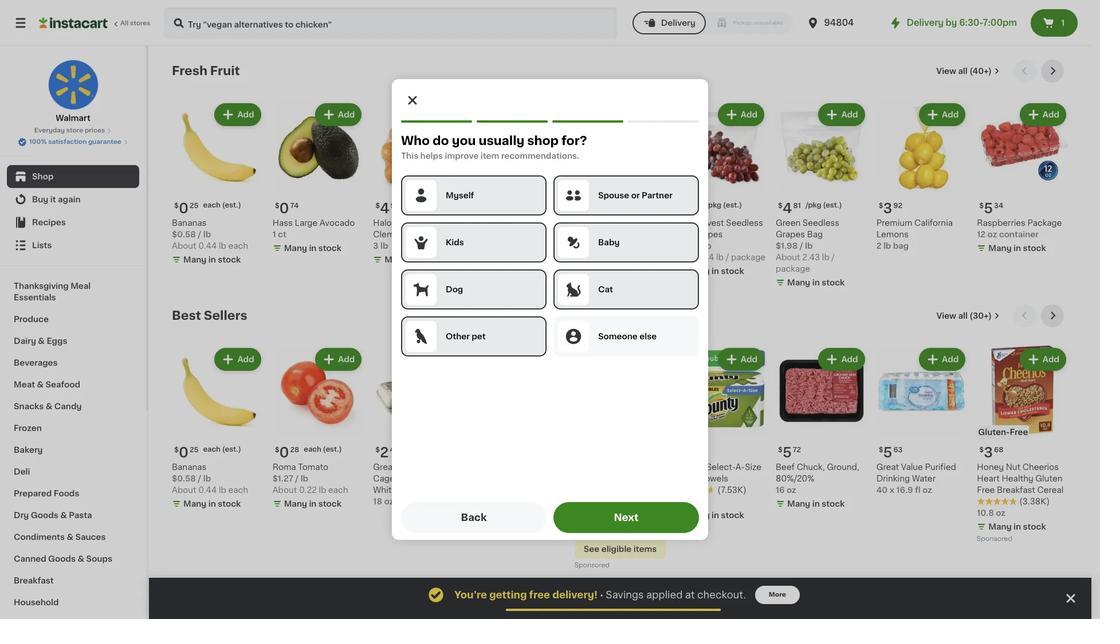 Task type: describe. For each thing, give the bounding box(es) containing it.
& left pasta
[[60, 511, 67, 519]]

stock inside button
[[520, 500, 543, 508]]

$ 4 97
[[376, 202, 399, 215]]

harvest
[[693, 219, 725, 227]]

8
[[575, 512, 580, 520]]

/ down $ 0 25
[[198, 475, 201, 483]]

lb inside 'halos california clementines 3 lb'
[[381, 242, 388, 250]]

42 inside $ 2 42
[[390, 447, 399, 454]]

(est.) inside $ 0 25 each (est.)
[[222, 202, 241, 208]]

each (est.) for $ 0 28
[[304, 446, 342, 453]]

beverages link
[[7, 352, 139, 374]]

$ 0 25
[[174, 446, 199, 459]]

thanksgiving meal essentials
[[14, 282, 91, 302]]

shop
[[528, 135, 559, 147]]

paper
[[676, 475, 699, 483]]

view all (40+) button
[[932, 60, 1005, 83]]

$0.58 for 4
[[172, 230, 196, 238]]

& for meat
[[37, 381, 44, 389]]

canned
[[14, 555, 46, 563]]

eggs inside great value grade aa cage free large white eggs 18 oz
[[399, 486, 419, 494]]

lemons
[[877, 230, 909, 238]]

who do you usually shop for? this helps improve item recommendations.
[[401, 135, 587, 160]]

ground,
[[827, 463, 860, 471]]

items
[[634, 545, 657, 553]]

a-
[[736, 463, 745, 471]]

improve
[[445, 152, 479, 160]]

0.44 for 4
[[198, 242, 217, 250]]

63
[[894, 447, 903, 454]]

0 for $ 0 74
[[280, 202, 289, 215]]

$ 4 81
[[779, 202, 801, 215]]

/pkg (est.) for 23
[[706, 202, 742, 208]]

& for dairy
[[38, 337, 45, 345]]

/ right 2.43
[[832, 253, 835, 261]]

california for premium california lemons 2 lb bag
[[915, 219, 953, 227]]

grapes inside green seedless grapes bag $1.98 / lb about 2.43 lb / package
[[776, 230, 806, 238]]

dairy & eggs
[[14, 337, 67, 345]]

it
[[50, 195, 56, 204]]

1 inside "button"
[[1062, 19, 1065, 27]]

seedless inside green seedless grapes bag $1.98 / lb about 2.43 lb / package
[[803, 219, 840, 227]]

green
[[776, 219, 801, 227]]

bananas $0.58 / lb about 0.44 lb each for 2
[[172, 463, 248, 494]]

many in stock inside button
[[486, 500, 543, 508]]

oz inside great value purified drinking water 40 x 16.9 fl oz
[[923, 486, 933, 494]]

$1.27
[[273, 475, 293, 483]]

applied
[[647, 590, 683, 600]]

fl
[[916, 486, 921, 494]]

$ for $ 5 72
[[779, 447, 783, 454]]

deli
[[14, 468, 30, 476]]

$4.81 per package (estimated) element
[[776, 197, 868, 217]]

8 x 1.48 oz
[[575, 512, 617, 520]]

3 for $ 3 68
[[984, 446, 994, 459]]

ct inside hass large avocado 1 ct
[[278, 230, 287, 238]]

cheerios
[[1023, 463, 1060, 471]]

1 inside lime 42 1 each
[[575, 230, 578, 238]]

many down lime 42 1 each
[[586, 244, 609, 252]]

$5.23 per package (estimated) element
[[676, 197, 767, 217]]

$ 0 74
[[275, 202, 299, 215]]

25 for $ 0 25 each (est.)
[[190, 202, 199, 209]]

$ for $ 5 34
[[980, 202, 984, 209]]

0 horizontal spatial x
[[582, 512, 587, 520]]

you're
[[455, 590, 487, 600]]

oz inside great value grade aa cage free large white eggs 18 oz
[[384, 498, 394, 506]]

great for 2
[[373, 463, 396, 471]]

/ right 2.4
[[726, 253, 729, 261]]

many down 2.43
[[788, 278, 811, 286]]

grapes inside sun harvest seedless red grapes $2.18 / lb about 2.4 lb / package
[[694, 230, 723, 238]]

0 for $ 0 33
[[582, 202, 591, 215]]

bananas $0.58 / lb about 0.44 lb each for 4
[[172, 219, 248, 250]]

(40+)
[[970, 67, 992, 75]]

5 left 23
[[682, 202, 691, 215]]

beef chuck, ground, 80%/20% 16 oz
[[776, 463, 860, 494]]

2 strawberries 16 oz container
[[474, 202, 538, 238]]

deli link
[[7, 461, 139, 483]]

fresh fruit
[[172, 65, 240, 77]]

all
[[120, 20, 129, 26]]

sellers
[[204, 309, 248, 321]]

each inside "roma tomato $1.27 / lb about 0.22 lb each"
[[328, 486, 348, 494]]

many inside button
[[486, 500, 509, 508]]

many in stock button
[[474, 346, 566, 512]]

stores
[[130, 20, 151, 26]]

gluten
[[1036, 475, 1063, 483]]

next
[[614, 513, 639, 522]]

honey nut cheerios heart healthy gluten free breakfast cereal
[[978, 463, 1064, 494]]

68
[[995, 447, 1004, 454]]

meat & seafood
[[14, 381, 80, 389]]

delivery for delivery by 6:30-7:00pm
[[907, 18, 944, 27]]

1 item carousel region from the top
[[172, 60, 1069, 295]]

81
[[794, 202, 801, 209]]

walmart link
[[48, 60, 98, 124]]

nut
[[1006, 463, 1021, 471]]

frozen link
[[7, 417, 139, 439]]

$ 5 63
[[879, 446, 903, 459]]

5 for $ 5 63
[[884, 446, 893, 459]]

service type group
[[633, 11, 793, 34]]

drinking
[[877, 475, 910, 483]]

bananas for 4
[[172, 219, 207, 227]]

many down hass large avocado 1 ct
[[284, 244, 307, 252]]

2 vertical spatial sponsored badge image
[[575, 562, 609, 569]]

red
[[676, 230, 692, 238]]

100% satisfaction guarantee
[[29, 139, 121, 145]]

• savings applied at checkout.
[[600, 590, 746, 600]]

recipes
[[32, 218, 66, 226]]

shop link
[[7, 165, 139, 188]]

1 horizontal spatial ct
[[686, 498, 694, 506]]

all stores link
[[39, 7, 151, 39]]

by
[[946, 18, 958, 27]]

in inside button
[[511, 500, 518, 508]]

0 for $ 0 25
[[179, 446, 189, 459]]

$0.28 each (estimated) element
[[273, 442, 364, 462]]

view all (30+)
[[937, 312, 992, 320]]

view for 3
[[937, 312, 957, 320]]

walmart
[[56, 114, 90, 122]]

2 inside the 2 strawberries 16 oz container
[[481, 202, 490, 215]]

many down "10.8 oz"
[[989, 523, 1012, 531]]

pasta
[[69, 511, 92, 519]]

heart
[[978, 475, 1000, 483]]

$ for $ 4 97
[[376, 202, 380, 209]]

4 for $ 4 97
[[380, 202, 390, 215]]

12 inside raspberries package 12 oz container
[[978, 230, 986, 238]]

for?
[[562, 135, 587, 147]]

seedless inside sun harvest seedless red grapes $2.18 / lb about 2.4 lb / package
[[727, 219, 763, 227]]

/pkg (est.) for 4
[[806, 202, 842, 208]]

add your shopping preferences element
[[392, 79, 709, 540]]

goods for canned
[[48, 555, 76, 563]]

best sellers
[[172, 309, 248, 321]]

23
[[693, 202, 701, 209]]

many down 2.4
[[687, 267, 710, 275]]

do
[[433, 135, 449, 147]]

all for 3
[[959, 312, 968, 320]]

breakfast inside honey nut cheerios heart healthy gluten free breakfast cereal
[[998, 486, 1036, 494]]

34
[[995, 202, 1004, 209]]

fresh
[[172, 65, 208, 77]]

sun harvest seedless red grapes $2.18 / lb about 2.4 lb / package
[[676, 219, 766, 261]]

about inside "roma tomato $1.27 / lb about 0.22 lb each"
[[273, 486, 297, 494]]

california for halos california clementines 3 lb
[[398, 219, 437, 227]]

oz inside raspberries package 12 oz container
[[988, 230, 998, 238]]

2.43
[[803, 253, 820, 261]]

select-
[[707, 463, 736, 471]]

2 item carousel region from the top
[[172, 304, 1069, 576]]

about inside green seedless grapes bag $1.98 / lb about 2.43 lb / package
[[776, 253, 801, 261]]

main content containing 0
[[149, 46, 1092, 619]]

prices
[[85, 127, 105, 134]]

(est.) inside "$5.23 per package (estimated)" element
[[723, 202, 742, 208]]

canned goods & soups link
[[7, 548, 139, 570]]

2 inside premium california lemons 2 lb bag
[[877, 242, 882, 250]]

(est.) for $ 0 28
[[323, 446, 342, 453]]

$ for $ 4 81
[[779, 202, 783, 209]]

16 inside the 2 strawberries 16 oz container
[[474, 230, 483, 238]]

gluten-
[[979, 428, 1010, 436]]

condiments
[[14, 533, 65, 541]]

bounty select-a-size paper towels
[[676, 463, 762, 483]]

$ 3 92
[[879, 202, 903, 215]]

/pkg for 23
[[706, 202, 722, 208]]

many down $ 0 25 each (est.)
[[183, 255, 207, 264]]

healthy
[[1002, 475, 1034, 483]]

meat
[[14, 381, 35, 389]]

buy it again
[[32, 195, 81, 204]]

strawberries
[[474, 219, 525, 227]]

recommendations.
[[501, 152, 580, 160]]

3 inside 'halos california clementines 3 lb'
[[373, 242, 379, 250]]

$ for $ 0 25 each (est.)
[[174, 202, 179, 209]]



Task type: vqa. For each thing, say whether or not it's contained in the screenshot.
Bakery
yes



Task type: locate. For each thing, give the bounding box(es) containing it.
25 inside $ 0 25 each (est.)
[[190, 202, 199, 209]]

0 horizontal spatial california
[[398, 219, 437, 227]]

more button
[[756, 586, 800, 604]]

0 vertical spatial all
[[959, 67, 968, 75]]

stock
[[319, 244, 342, 252], [621, 244, 644, 252], [1024, 244, 1047, 252], [218, 255, 241, 264], [419, 256, 442, 264], [721, 267, 745, 275], [822, 278, 845, 286], [218, 500, 241, 508], [520, 500, 543, 508], [822, 500, 845, 508], [319, 500, 342, 508], [721, 512, 745, 520], [1024, 523, 1047, 531], [621, 525, 644, 533]]

1 horizontal spatial seedless
[[803, 219, 840, 227]]

product group
[[172, 101, 264, 268], [273, 101, 364, 256], [373, 101, 465, 268], [474, 101, 566, 240], [575, 101, 666, 256], [676, 101, 767, 279], [776, 101, 868, 290], [877, 101, 968, 251], [978, 101, 1069, 256], [172, 346, 264, 512], [273, 346, 364, 512], [373, 346, 465, 508], [474, 346, 566, 522], [575, 346, 666, 572], [676, 346, 767, 524], [776, 346, 868, 512], [877, 346, 968, 496], [978, 346, 1069, 545]]

$0.25 each (estimated) element for 2
[[172, 442, 264, 462]]

12 ct
[[676, 498, 694, 506]]

large inside hass large avocado 1 ct
[[295, 219, 318, 227]]

80%/20%
[[776, 475, 815, 483]]

0 vertical spatial goods
[[31, 511, 58, 519]]

$ 3 68
[[980, 446, 1004, 459]]

great inside great value grade aa cage free large white eggs 18 oz
[[373, 463, 396, 471]]

$ inside $ 5 63
[[879, 447, 884, 454]]

2 horizontal spatial free
[[1010, 428, 1029, 436]]

0 vertical spatial item carousel region
[[172, 60, 1069, 295]]

great up drinking
[[877, 463, 900, 471]]

(105)
[[617, 500, 638, 508]]

$ inside $ 5 34
[[980, 202, 984, 209]]

see eligible items button
[[575, 540, 666, 559]]

2 /pkg from the left
[[706, 202, 722, 208]]

$ for $ 3 68
[[980, 447, 984, 454]]

free inside honey nut cheerios heart healthy gluten free breakfast cereal
[[978, 486, 995, 494]]

2 horizontal spatial 3
[[984, 446, 994, 459]]

0 vertical spatial bananas
[[172, 219, 207, 227]]

all left the (30+)
[[959, 312, 968, 320]]

(est.) right $ 0 25
[[222, 446, 241, 453]]

lb
[[203, 230, 211, 238], [219, 242, 226, 250], [806, 242, 813, 250], [381, 242, 388, 250], [704, 242, 712, 250], [884, 242, 892, 250], [823, 253, 830, 261], [717, 253, 724, 261], [203, 475, 211, 483], [301, 475, 309, 483], [219, 486, 226, 494], [319, 486, 326, 494]]

you're getting free delivery!
[[455, 590, 598, 600]]

bananas $0.58 / lb about 0.44 lb each down $ 0 25
[[172, 463, 248, 494]]

0 horizontal spatial each (est.)
[[203, 446, 241, 453]]

else
[[640, 333, 657, 341]]

0 vertical spatial sponsored badge image
[[474, 513, 509, 520]]

1 vertical spatial item carousel region
[[172, 304, 1069, 576]]

oz inside beef chuck, ground, 80%/20% 16 oz
[[787, 486, 797, 494]]

2 /pkg (est.) from the left
[[706, 202, 742, 208]]

grade
[[422, 463, 447, 471]]

seedless up "bag"
[[803, 219, 840, 227]]

1 horizontal spatial 2
[[481, 202, 490, 215]]

ct down the paper
[[686, 498, 694, 506]]

all left '(40+)'
[[959, 67, 968, 75]]

5 23
[[682, 202, 701, 215]]

great up cage
[[373, 463, 396, 471]]

1 25 from the top
[[190, 202, 199, 209]]

16 inside beef chuck, ground, 80%/20% 16 oz
[[776, 486, 785, 494]]

1 each (est.) from the left
[[203, 446, 241, 453]]

$ inside $ 0 74
[[275, 202, 280, 209]]

1 horizontal spatial x
[[890, 486, 895, 494]]

value inside great value purified drinking water 40 x 16.9 fl oz
[[902, 463, 923, 471]]

0 vertical spatial $0.58
[[172, 230, 196, 238]]

$ inside $ 3 92
[[879, 202, 884, 209]]

$0.58 for 2
[[172, 475, 196, 483]]

0 horizontal spatial grapes
[[694, 230, 723, 238]]

1 horizontal spatial free
[[978, 486, 995, 494]]

0 horizontal spatial large
[[295, 219, 318, 227]]

1 horizontal spatial eggs
[[399, 486, 419, 494]]

3 left 68
[[984, 446, 994, 459]]

produce
[[14, 315, 49, 323]]

1 vertical spatial eggs
[[399, 486, 419, 494]]

/ right $1.98
[[800, 242, 804, 250]]

view for 5
[[937, 67, 957, 75]]

sponsored badge image for many in stock
[[474, 513, 509, 520]]

1 horizontal spatial package
[[776, 265, 811, 273]]

42 inside lime 42 1 each
[[597, 219, 607, 227]]

(est.) for $ 4 81
[[823, 202, 842, 208]]

main content
[[149, 46, 1092, 619]]

0 horizontal spatial 4
[[380, 202, 390, 215]]

1 horizontal spatial large
[[417, 475, 440, 483]]

next button
[[554, 502, 699, 533]]

1 all from the top
[[959, 67, 968, 75]]

0 horizontal spatial seedless
[[727, 219, 763, 227]]

1 horizontal spatial california
[[915, 219, 953, 227]]

33
[[593, 202, 602, 209]]

snacks & candy link
[[7, 396, 139, 417]]

1 horizontal spatial 1
[[575, 230, 578, 238]]

1 /pkg from the left
[[806, 202, 822, 208]]

0 for $ 0 25 each (est.)
[[179, 202, 189, 215]]

$ inside $ 0 25 each (est.)
[[174, 202, 179, 209]]

1 $0.58 from the top
[[172, 230, 196, 238]]

0.44 down $ 0 25
[[198, 486, 217, 494]]

$0.58 down $ 0 25
[[172, 475, 196, 483]]

item
[[481, 152, 499, 160]]

oz right fl
[[923, 486, 933, 494]]

candy
[[54, 402, 82, 410]]

lb inside premium california lemons 2 lb bag
[[884, 242, 892, 250]]

1 horizontal spatial value
[[902, 463, 923, 471]]

view all (30+) button
[[932, 304, 1005, 327]]

package right 2.4
[[732, 253, 766, 261]]

dairy & eggs link
[[7, 330, 139, 352]]

each inside $ 0 25 each (est.)
[[203, 202, 221, 208]]

many down clementines
[[385, 256, 408, 264]]

1 horizontal spatial great
[[877, 463, 900, 471]]

None search field
[[164, 7, 618, 39]]

0.44 for 2
[[198, 486, 217, 494]]

0 vertical spatial ct
[[278, 230, 287, 238]]

1 horizontal spatial sponsored badge image
[[575, 562, 609, 569]]

0 horizontal spatial package
[[732, 253, 766, 261]]

1 vertical spatial sponsored badge image
[[978, 536, 1012, 543]]

1 horizontal spatial 12
[[978, 230, 986, 238]]

16 down 80%/20%
[[776, 486, 785, 494]]

2 $0.25 each (estimated) element from the top
[[172, 442, 264, 462]]

& inside 'link'
[[46, 402, 52, 410]]

2 4 from the left
[[380, 202, 390, 215]]

42
[[597, 219, 607, 227], [390, 447, 399, 454]]

clementines
[[373, 230, 425, 238]]

view left the (30+)
[[937, 312, 957, 320]]

(est.) inside $4.81 per package (estimated) element
[[823, 202, 842, 208]]

1 button
[[1031, 9, 1078, 37]]

2 great from the left
[[877, 463, 900, 471]]

0 horizontal spatial 16
[[474, 230, 483, 238]]

3 left 92
[[884, 202, 893, 215]]

1 california from the left
[[398, 219, 437, 227]]

0 horizontal spatial delivery
[[661, 19, 696, 27]]

instacart logo image
[[39, 16, 108, 30]]

0 vertical spatial 16
[[474, 230, 483, 238]]

$ 0 28
[[275, 446, 299, 459]]

1 vertical spatial bananas
[[172, 463, 207, 471]]

best
[[172, 309, 201, 321]]

all for 5
[[959, 67, 968, 75]]

0 vertical spatial free
[[1010, 428, 1029, 436]]

x inside great value purified drinking water 40 x 16.9 fl oz
[[890, 486, 895, 494]]

ct
[[278, 230, 287, 238], [686, 498, 694, 506]]

12 down the paper
[[676, 498, 684, 506]]

goods down prepared foods
[[31, 511, 58, 519]]

1 vertical spatial $0.58
[[172, 475, 196, 483]]

2 vertical spatial 2
[[380, 446, 389, 459]]

1 vertical spatial x
[[582, 512, 587, 520]]

sponsored badge image for honey nut cheerios heart healthy gluten free breakfast cereal
[[978, 536, 1012, 543]]

grapes down the harvest
[[694, 230, 723, 238]]

1 great from the left
[[373, 463, 396, 471]]

0 vertical spatial breakfast
[[998, 486, 1036, 494]]

/pkg inside "$5.23 per package (estimated)" element
[[706, 202, 722, 208]]

0 horizontal spatial 2
[[380, 446, 389, 459]]

package down 2.43
[[776, 265, 811, 273]]

2 value from the left
[[902, 463, 923, 471]]

0 horizontal spatial breakfast
[[14, 577, 54, 585]]

2 california from the left
[[915, 219, 953, 227]]

97
[[391, 202, 399, 209]]

all stores
[[120, 20, 151, 26]]

1 horizontal spatial /pkg
[[806, 202, 822, 208]]

1 horizontal spatial breakfast
[[998, 486, 1036, 494]]

0 vertical spatial view
[[937, 67, 957, 75]]

$ for $ 0 33
[[577, 202, 582, 209]]

great inside great value purified drinking water 40 x 16.9 fl oz
[[877, 463, 900, 471]]

condiments & sauces
[[14, 533, 106, 541]]

household link
[[7, 592, 139, 613]]

(est.) up the harvest
[[723, 202, 742, 208]]

1 vertical spatial breakfast
[[14, 577, 54, 585]]

1 bananas $0.58 / lb about 0.44 lb each from the top
[[172, 219, 248, 250]]

2 seedless from the left
[[727, 219, 763, 227]]

$ inside "$ 3 68"
[[980, 447, 984, 454]]

1 horizontal spatial 42
[[597, 219, 607, 227]]

4 inside $4.81 per package (estimated) element
[[783, 202, 793, 215]]

16 down strawberries
[[474, 230, 483, 238]]

ct down 'hass'
[[278, 230, 287, 238]]

delivery
[[907, 18, 944, 27], [661, 19, 696, 27]]

0 horizontal spatial ct
[[278, 230, 287, 238]]

item carousel region
[[172, 60, 1069, 295], [172, 304, 1069, 576]]

myself
[[446, 191, 474, 200]]

0 horizontal spatial 3
[[373, 242, 379, 250]]

someone else
[[599, 333, 657, 341]]

many down container
[[989, 244, 1012, 252]]

goods for dry
[[31, 511, 58, 519]]

1 vertical spatial 42
[[390, 447, 399, 454]]

0.44
[[198, 242, 217, 250], [198, 486, 217, 494]]

1 horizontal spatial 3
[[884, 202, 893, 215]]

produce link
[[7, 308, 139, 330]]

package inside green seedless grapes bag $1.98 / lb about 2.43 lb / package
[[776, 265, 811, 273]]

1 inside hass large avocado 1 ct
[[273, 230, 276, 238]]

/pkg (est.) right 81
[[806, 202, 842, 208]]

breakfast up household
[[14, 577, 54, 585]]

0 horizontal spatial 42
[[390, 447, 399, 454]]

dry
[[14, 511, 29, 519]]

0 horizontal spatial eggs
[[47, 337, 67, 345]]

delivery for delivery
[[661, 19, 696, 27]]

add
[[238, 111, 254, 119], [338, 111, 355, 119], [540, 111, 556, 119], [741, 111, 758, 119], [842, 111, 859, 119], [943, 111, 959, 119], [1043, 111, 1060, 119], [238, 355, 254, 363], [338, 355, 355, 363], [439, 355, 456, 363], [540, 355, 556, 363], [640, 355, 657, 363], [741, 355, 758, 363], [842, 355, 859, 363], [943, 355, 959, 363], [1043, 355, 1060, 363]]

2 view from the top
[[937, 312, 957, 320]]

28
[[290, 447, 299, 454]]

many down $ 0 25
[[183, 500, 207, 508]]

goods down condiments & sauces
[[48, 555, 76, 563]]

1 vertical spatial package
[[776, 265, 811, 273]]

3 for $ 3 92
[[884, 202, 893, 215]]

2 vertical spatial 3
[[984, 446, 994, 459]]

oz right 18
[[384, 498, 394, 506]]

bananas down $ 0 25
[[172, 463, 207, 471]]

2 bananas $0.58 / lb about 0.44 lb each from the top
[[172, 463, 248, 494]]

x right 40
[[890, 486, 895, 494]]

2 0.44 from the top
[[198, 486, 217, 494]]

1 horizontal spatial /pkg (est.)
[[806, 202, 842, 208]]

spouse
[[599, 191, 630, 200]]

$0.58 down $ 0 25 each (est.)
[[172, 230, 196, 238]]

1 vertical spatial 25
[[190, 447, 199, 454]]

in
[[309, 244, 317, 252], [611, 244, 619, 252], [1014, 244, 1022, 252], [209, 255, 216, 264], [410, 256, 417, 264], [712, 267, 720, 275], [813, 278, 820, 286], [209, 500, 216, 508], [511, 500, 518, 508], [813, 500, 820, 508], [309, 500, 317, 508], [712, 512, 720, 520], [1014, 523, 1022, 531], [611, 525, 619, 533]]

$ inside $ 5 72
[[779, 447, 783, 454]]

1 horizontal spatial 16
[[776, 486, 785, 494]]

breakfast down healthy
[[998, 486, 1036, 494]]

1 /pkg (est.) from the left
[[806, 202, 842, 208]]

add button
[[216, 104, 260, 125], [317, 104, 361, 125], [518, 104, 562, 125], [719, 104, 764, 125], [820, 104, 864, 125], [921, 104, 965, 125], [1021, 104, 1066, 125], [216, 349, 260, 370], [317, 349, 361, 370], [417, 349, 462, 370], [518, 349, 562, 370], [619, 349, 663, 370], [719, 349, 764, 370], [820, 349, 864, 370], [921, 349, 965, 370], [1021, 349, 1066, 370]]

/pkg right 81
[[806, 202, 822, 208]]

at
[[686, 590, 695, 600]]

free up nut
[[1010, 428, 1029, 436]]

42 right lime
[[597, 219, 607, 227]]

bananas $0.58 / lb about 0.44 lb each down $ 0 25 each (est.)
[[172, 219, 248, 250]]

1 vertical spatial large
[[417, 475, 440, 483]]

prepared foods
[[14, 490, 79, 498]]

1 horizontal spatial 4
[[783, 202, 793, 215]]

grapes down green
[[776, 230, 806, 238]]

$ for $ 5 63
[[879, 447, 884, 454]]

2 25 from the top
[[190, 447, 199, 454]]

1 horizontal spatial each (est.)
[[304, 446, 342, 453]]

1 0.44 from the top
[[198, 242, 217, 250]]

value left grade
[[398, 463, 420, 471]]

view inside view all (30+) popup button
[[937, 312, 957, 320]]

25 for $ 0 25
[[190, 447, 199, 454]]

5 for $ 5 72
[[783, 446, 792, 459]]

many down the 1.48
[[586, 525, 609, 533]]

0 horizontal spatial 1
[[273, 230, 276, 238]]

/pkg inside $4.81 per package (estimated) element
[[806, 202, 822, 208]]

oz down 80%/20%
[[787, 486, 797, 494]]

$0.25 each (estimated) element
[[172, 197, 264, 217], [172, 442, 264, 462]]

4 left 97
[[380, 202, 390, 215]]

$ inside $ 2 42
[[376, 447, 380, 454]]

1 vertical spatial ct
[[686, 498, 694, 506]]

$0.25 each (estimated) element for 4
[[172, 197, 264, 217]]

$ inside $ 4 81
[[779, 202, 783, 209]]

& right dairy
[[38, 337, 45, 345]]

each (est.) right $ 0 25
[[203, 446, 241, 453]]

(est.) inside $0.28 each (estimated) element
[[323, 446, 342, 453]]

many in stock
[[284, 244, 342, 252], [586, 244, 644, 252], [989, 244, 1047, 252], [183, 255, 241, 264], [385, 256, 442, 264], [687, 267, 745, 275], [788, 278, 845, 286], [183, 500, 241, 508], [486, 500, 543, 508], [788, 500, 845, 508], [284, 500, 342, 508], [687, 512, 745, 520], [989, 523, 1047, 531], [586, 525, 644, 533]]

see eligible items
[[584, 545, 657, 553]]

buy it again link
[[7, 188, 139, 211]]

1 value from the left
[[398, 463, 420, 471]]

$ 5 72
[[779, 446, 802, 459]]

$ for $ 2 42
[[376, 447, 380, 454]]

oz right the 1.48
[[608, 512, 617, 520]]

3 down halos
[[373, 242, 379, 250]]

eggs right white
[[399, 486, 419, 494]]

0 horizontal spatial 12
[[676, 498, 684, 506]]

(est.) for $ 0 25
[[222, 446, 241, 453]]

1 4 from the left
[[783, 202, 793, 215]]

package
[[1028, 219, 1063, 227]]

/pkg for 4
[[806, 202, 822, 208]]

large down 74
[[295, 219, 318, 227]]

about down $1.27
[[273, 486, 297, 494]]

bananas down $ 0 25 each (est.)
[[172, 219, 207, 227]]

oz inside the 2 strawberries 16 oz container
[[485, 230, 495, 238]]

many down 80%/20%
[[788, 500, 811, 508]]

beverages
[[14, 359, 58, 367]]

1 vertical spatial $0.25 each (estimated) element
[[172, 442, 264, 462]]

$ for $ 0 25
[[174, 447, 179, 454]]

thanksgiving meal essentials link
[[7, 275, 139, 308]]

2 grapes from the left
[[694, 230, 723, 238]]

treatment tracker modal dialog
[[149, 578, 1092, 619]]

5 left 63 in the right of the page
[[884, 446, 893, 459]]

10.8 oz
[[978, 509, 1006, 517]]

free right cage
[[397, 475, 415, 483]]

about down $2.18
[[676, 253, 700, 261]]

roma
[[273, 463, 296, 471]]

/ right $1.27
[[295, 475, 299, 483]]

seedless down "$5.23 per package (estimated)" element
[[727, 219, 763, 227]]

who
[[401, 135, 430, 147]]

large down grade
[[417, 475, 440, 483]]

1 vertical spatial goods
[[48, 555, 76, 563]]

& left soups
[[78, 555, 84, 563]]

many up back
[[486, 500, 509, 508]]

7:00pm
[[983, 18, 1018, 27]]

$ inside $ 0 33
[[577, 202, 582, 209]]

buy
[[32, 195, 48, 204]]

& right the meat
[[37, 381, 44, 389]]

about inside sun harvest seedless red grapes $2.18 / lb about 2.4 lb / package
[[676, 253, 700, 261]]

0 vertical spatial 25
[[190, 202, 199, 209]]

meal
[[71, 282, 91, 290]]

$ inside $ 0 28
[[275, 447, 280, 454]]

2 $0.58 from the top
[[172, 475, 196, 483]]

94804
[[825, 18, 854, 27]]

view left '(40+)'
[[937, 67, 957, 75]]

/ down $ 0 25 each (est.)
[[198, 230, 201, 238]]

100% satisfaction guarantee button
[[18, 135, 128, 147]]

0 for $ 0 28
[[280, 446, 289, 459]]

$ for $ 3 92
[[879, 202, 884, 209]]

0 vertical spatial 2
[[481, 202, 490, 215]]

/pkg (est.) inside "$5.23 per package (estimated)" element
[[706, 202, 742, 208]]

value
[[398, 463, 420, 471], [902, 463, 923, 471]]

free
[[1010, 428, 1029, 436], [397, 475, 415, 483], [978, 486, 995, 494]]

12 down raspberries
[[978, 230, 986, 238]]

value for 5
[[902, 463, 923, 471]]

sponsored badge image
[[474, 513, 509, 520], [978, 536, 1012, 543], [575, 562, 609, 569]]

2 down lemons in the right of the page
[[877, 242, 882, 250]]

(est.) left $ 0 74
[[222, 202, 241, 208]]

each inside lime 42 1 each
[[580, 230, 601, 238]]

many down 12 ct
[[687, 512, 710, 520]]

1 vertical spatial 3
[[373, 242, 379, 250]]

bakery link
[[7, 439, 139, 461]]

0 vertical spatial 0.44
[[198, 242, 217, 250]]

/pkg right 23
[[706, 202, 722, 208]]

1 vertical spatial free
[[397, 475, 415, 483]]

2 up strawberries
[[481, 202, 490, 215]]

92
[[894, 202, 903, 209]]

california right premium
[[915, 219, 953, 227]]

walmart logo image
[[48, 60, 98, 110]]

1 vertical spatial 2
[[877, 242, 882, 250]]

great value grade aa cage free large white eggs 18 oz
[[373, 463, 459, 506]]

free inside great value grade aa cage free large white eggs 18 oz
[[397, 475, 415, 483]]

/pkg (est.) inside $4.81 per package (estimated) element
[[806, 202, 842, 208]]

satisfaction
[[48, 139, 87, 145]]

0 horizontal spatial value
[[398, 463, 420, 471]]

2 bananas from the top
[[172, 463, 207, 471]]

$ 2 42
[[376, 446, 399, 459]]

0 horizontal spatial /pkg
[[706, 202, 722, 208]]

0 horizontal spatial sponsored badge image
[[474, 513, 509, 520]]

2 horizontal spatial 2
[[877, 242, 882, 250]]

bananas for 2
[[172, 463, 207, 471]]

25 inside $ 0 25
[[190, 447, 199, 454]]

lists
[[32, 241, 52, 249]]

0 vertical spatial 42
[[597, 219, 607, 227]]

$2.18
[[676, 242, 697, 250]]

0 vertical spatial package
[[732, 253, 766, 261]]

value for 2
[[398, 463, 420, 471]]

someone
[[599, 333, 638, 341]]

many down 0.22 in the left bottom of the page
[[284, 500, 307, 508]]

& left sauces at left bottom
[[67, 533, 73, 541]]

$ for $ 0 74
[[275, 202, 280, 209]]

value up water
[[902, 463, 923, 471]]

2 each (est.) from the left
[[304, 446, 342, 453]]

4 left 81
[[783, 202, 793, 215]]

1 vertical spatial 0.44
[[198, 486, 217, 494]]

each (est.) inside $0.28 each (estimated) element
[[304, 446, 342, 453]]

view inside view all (40+) popup button
[[937, 67, 957, 75]]

cage
[[373, 475, 395, 483]]

& left candy
[[46, 402, 52, 410]]

0 vertical spatial bananas $0.58 / lb about 0.44 lb each
[[172, 219, 248, 250]]

$ for $ 0 28
[[275, 447, 280, 454]]

delivery inside button
[[661, 19, 696, 27]]

california up clementines
[[398, 219, 437, 227]]

0.22
[[299, 486, 317, 494]]

large inside great value grade aa cage free large white eggs 18 oz
[[417, 475, 440, 483]]

raspberries
[[978, 219, 1026, 227]]

0 horizontal spatial /pkg (est.)
[[706, 202, 742, 208]]

& for snacks
[[46, 402, 52, 410]]

savings
[[606, 590, 644, 600]]

california inside 'halos california clementines 3 lb'
[[398, 219, 437, 227]]

eligible
[[602, 545, 632, 553]]

1 $0.25 each (estimated) element from the top
[[172, 197, 264, 217]]

0 vertical spatial x
[[890, 486, 895, 494]]

1 horizontal spatial grapes
[[776, 230, 806, 238]]

oz down strawberries
[[485, 230, 495, 238]]

$ inside $ 0 25
[[174, 447, 179, 454]]

meat & seafood link
[[7, 374, 139, 396]]

1 horizontal spatial delivery
[[907, 18, 944, 27]]

0.44 down $ 0 25 each (est.)
[[198, 242, 217, 250]]

0 vertical spatial $0.25 each (estimated) element
[[172, 197, 264, 217]]

about down $ 0 25
[[172, 486, 196, 494]]

about down $ 0 25 each (est.)
[[172, 242, 196, 250]]

5 for $ 5 34
[[984, 202, 994, 215]]

$ 0 33
[[577, 202, 602, 215]]

1 seedless from the left
[[803, 219, 840, 227]]

2 vertical spatial free
[[978, 486, 995, 494]]

each (est.) for $ 0 25
[[203, 446, 241, 453]]

0 vertical spatial 3
[[884, 202, 893, 215]]

about down $1.98
[[776, 253, 801, 261]]

fruit
[[210, 65, 240, 77]]

great
[[373, 463, 396, 471], [877, 463, 900, 471]]

★★★★★
[[676, 486, 716, 494], [676, 486, 716, 494], [978, 498, 1018, 506], [978, 498, 1018, 506], [575, 500, 615, 508], [575, 500, 615, 508]]

5 left 34
[[984, 202, 994, 215]]

package inside sun harvest seedless red grapes $2.18 / lb about 2.4 lb / package
[[732, 253, 766, 261]]

0 vertical spatial eggs
[[47, 337, 67, 345]]

2 horizontal spatial sponsored badge image
[[978, 536, 1012, 543]]

2 all from the top
[[959, 312, 968, 320]]

& for condiments
[[67, 533, 73, 541]]

5 left 72
[[783, 446, 792, 459]]

california inside premium california lemons 2 lb bag
[[915, 219, 953, 227]]

(est.) up tomato
[[323, 446, 342, 453]]

each (est.) up tomato
[[304, 446, 342, 453]]

lists link
[[7, 234, 139, 257]]

1 view from the top
[[937, 67, 957, 75]]

4 for $ 4 81
[[783, 202, 793, 215]]

1 vertical spatial 16
[[776, 486, 785, 494]]

oz down raspberries
[[988, 230, 998, 238]]

2 horizontal spatial 1
[[1062, 19, 1065, 27]]

0 horizontal spatial great
[[373, 463, 396, 471]]

$ inside $ 4 97
[[376, 202, 380, 209]]

great for 5
[[877, 463, 900, 471]]

$
[[174, 202, 179, 209], [779, 202, 783, 209], [275, 202, 280, 209], [376, 202, 380, 209], [577, 202, 582, 209], [879, 202, 884, 209], [980, 202, 984, 209], [174, 447, 179, 454], [779, 447, 783, 454], [275, 447, 280, 454], [376, 447, 380, 454], [879, 447, 884, 454], [980, 447, 984, 454]]

0 vertical spatial 12
[[978, 230, 986, 238]]

x right "8"
[[582, 512, 587, 520]]

1 bananas from the top
[[172, 219, 207, 227]]

value inside great value grade aa cage free large white eggs 18 oz
[[398, 463, 420, 471]]

1 vertical spatial 12
[[676, 498, 684, 506]]

kids
[[446, 238, 464, 247]]

towels
[[701, 475, 729, 483]]

everyday
[[34, 127, 65, 134]]

1 vertical spatial all
[[959, 312, 968, 320]]

/ inside "roma tomato $1.27 / lb about 0.22 lb each"
[[295, 475, 299, 483]]

1 vertical spatial bananas $0.58 / lb about 0.44 lb each
[[172, 463, 248, 494]]

oz right 10.8
[[997, 509, 1006, 517]]

1 grapes from the left
[[776, 230, 806, 238]]

(est.) right 81
[[823, 202, 842, 208]]

/ up 2.4
[[699, 242, 702, 250]]

free down heart
[[978, 486, 995, 494]]



